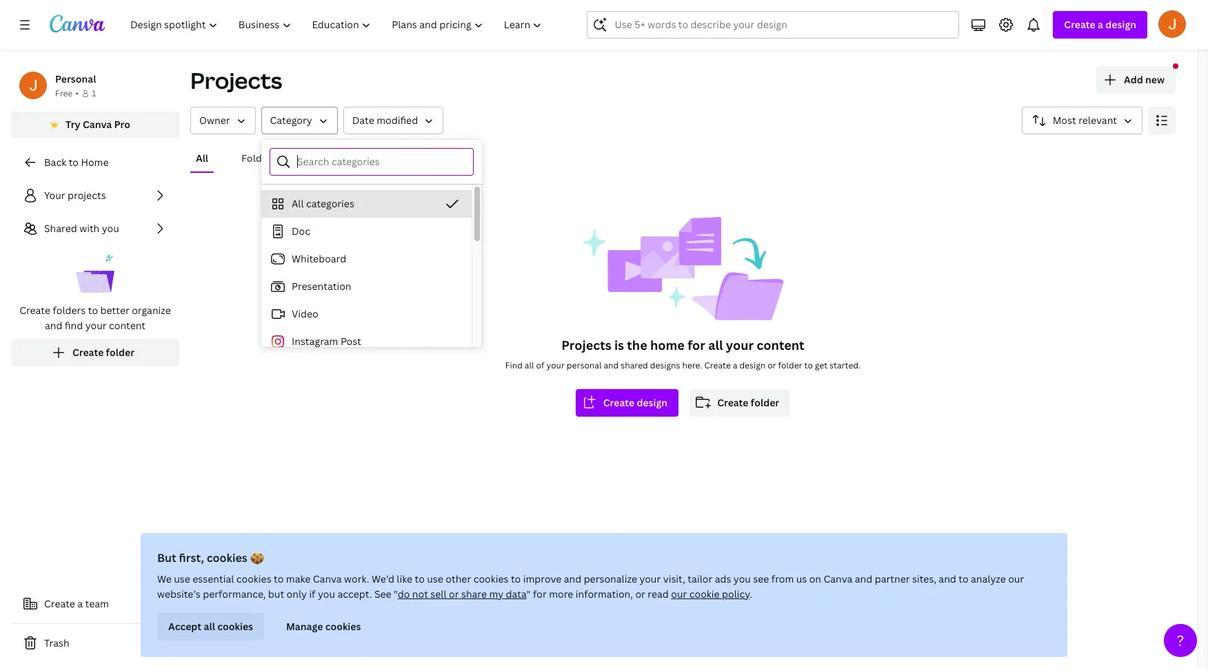 Task type: vqa. For each thing, say whether or not it's contained in the screenshot.
first, at left bottom
yes



Task type: describe. For each thing, give the bounding box(es) containing it.
2 horizontal spatial canva
[[824, 573, 853, 586]]

pro
[[114, 118, 130, 131]]

to right "like"
[[415, 573, 425, 586]]

to left analyze
[[959, 573, 969, 586]]

essential
[[193, 573, 234, 586]]

partner
[[875, 573, 910, 586]]

shared
[[44, 222, 77, 235]]

top level navigation element
[[121, 11, 554, 39]]

2 use from the left
[[427, 573, 443, 586]]

accept all cookies
[[168, 621, 253, 634]]

or inside projects is the home for all your content find all of your personal and shared designs here. create a design or folder to get started.
[[768, 360, 776, 372]]

add
[[1124, 73, 1143, 86]]

home
[[650, 337, 685, 354]]

presentation
[[292, 280, 351, 293]]

0 vertical spatial all
[[708, 337, 723, 354]]

1 vertical spatial our
[[671, 588, 687, 601]]

folders
[[241, 152, 277, 165]]

free
[[55, 88, 73, 99]]

your inside create folders to better organize and find your content
[[85, 319, 107, 332]]

tailor
[[688, 573, 713, 586]]

Search categories search field
[[297, 149, 465, 175]]

video button
[[261, 301, 472, 328]]

we
[[157, 573, 172, 586]]

create inside create folders to better organize and find your content
[[19, 304, 50, 317]]

but first, cookies 🍪
[[157, 551, 264, 566]]

with
[[79, 222, 100, 235]]

get
[[815, 360, 828, 372]]

do not sell or share my data " for more information, or read our cookie policy .
[[398, 588, 752, 601]]

but
[[157, 551, 176, 566]]

images button
[[374, 146, 418, 172]]

us
[[796, 573, 807, 586]]

cookies down accept.
[[325, 621, 361, 634]]

most relevant
[[1053, 114, 1117, 127]]

projects
[[68, 189, 106, 202]]

add new button
[[1097, 66, 1176, 94]]

design inside dropdown button
[[1106, 18, 1137, 31]]

your
[[44, 189, 65, 202]]

better
[[100, 304, 130, 317]]

1 vertical spatial create folder button
[[690, 390, 791, 417]]

to inside create folders to better organize and find your content
[[88, 304, 98, 317]]

visit,
[[663, 573, 686, 586]]

0 horizontal spatial or
[[449, 588, 459, 601]]

back to home link
[[11, 149, 179, 177]]

accept all cookies button
[[157, 614, 264, 641]]

designs button
[[304, 146, 352, 172]]

folder inside projects is the home for all your content find all of your personal and shared designs here. create a design or folder to get started.
[[778, 360, 803, 372]]

list box containing all categories
[[261, 190, 472, 632]]

information,
[[576, 588, 633, 601]]

all for all
[[196, 152, 208, 165]]

projects for projects
[[190, 66, 282, 95]]

started.
[[830, 360, 861, 372]]

analyze
[[971, 573, 1006, 586]]

all categories button
[[261, 190, 472, 218]]

category
[[270, 114, 312, 127]]

?
[[1177, 632, 1184, 651]]

manage cookies button
[[275, 614, 372, 641]]

more
[[549, 588, 573, 601]]

create a design button
[[1053, 11, 1148, 39]]

to up "but" in the left of the page
[[274, 573, 284, 586]]

of
[[536, 360, 545, 372]]

you inside list
[[102, 222, 119, 235]]

all categories
[[292, 197, 354, 210]]

we'd
[[372, 573, 394, 586]]

and inside projects is the home for all your content find all of your personal and shared designs here. create a design or folder to get started.
[[604, 360, 619, 372]]

on
[[809, 573, 821, 586]]

designs
[[310, 152, 346, 165]]

create a team
[[44, 598, 109, 611]]

try canva pro
[[66, 118, 130, 131]]

instagram post
[[292, 335, 361, 348]]

create a team button
[[11, 591, 179, 619]]

presentation option
[[261, 273, 472, 301]]

video option
[[261, 301, 472, 328]]

do not sell or share my data link
[[398, 588, 527, 601]]

1 horizontal spatial create folder
[[717, 397, 780, 410]]

cookie
[[690, 588, 720, 601]]

policy
[[722, 588, 750, 601]]

shared
[[621, 360, 648, 372]]

content inside create folders to better organize and find your content
[[109, 319, 146, 332]]

Date modified button
[[343, 107, 444, 134]]

images
[[380, 152, 413, 165]]

to inside projects is the home for all your content find all of your personal and shared designs here. create a design or folder to get started.
[[805, 360, 813, 372]]

only
[[287, 588, 307, 601]]

design inside button
[[637, 397, 668, 410]]

doc
[[292, 225, 310, 238]]

folders button
[[236, 146, 282, 172]]

designs
[[650, 360, 680, 372]]

here.
[[682, 360, 702, 372]]

your inside we use essential cookies to make canva work. we'd like to use other cookies to improve and personalize your visit, tailor ads you see from us on canva and partner sites, and to analyze our website's performance, but only if you accept. see "
[[640, 573, 661, 586]]

create a design
[[1064, 18, 1137, 31]]

Category button
[[261, 107, 338, 134]]

cookies down 🍪
[[236, 573, 271, 586]]

doc button
[[261, 218, 472, 246]]

performance,
[[203, 588, 266, 601]]

try canva pro button
[[11, 112, 179, 138]]

the
[[627, 337, 647, 354]]

work.
[[344, 573, 369, 586]]

your projects link
[[11, 182, 179, 210]]

back to home
[[44, 156, 109, 169]]

first,
[[179, 551, 204, 566]]

for inside but first, cookies 🍪 dialog
[[533, 588, 547, 601]]

whiteboard
[[292, 252, 346, 266]]

projects is the home for all your content find all of your personal and shared designs here. create a design or folder to get started.
[[505, 337, 861, 372]]

our cookie policy link
[[671, 588, 750, 601]]

home
[[81, 156, 109, 169]]

Owner button
[[190, 107, 256, 134]]

personal
[[567, 360, 602, 372]]

find
[[65, 319, 83, 332]]

to right back
[[69, 156, 79, 169]]



Task type: locate. For each thing, give the bounding box(es) containing it.
all up "doc" on the left
[[292, 197, 304, 210]]

share
[[461, 588, 487, 601]]

jeremy miller image
[[1159, 10, 1186, 38]]

a inside dropdown button
[[1098, 18, 1103, 31]]

trash
[[44, 637, 69, 650]]

relevant
[[1079, 114, 1117, 127]]

whiteboard option
[[261, 246, 472, 273]]

all left of
[[525, 360, 534, 372]]

categories
[[306, 197, 354, 210]]

cookies up my
[[474, 573, 509, 586]]

content inside projects is the home for all your content find all of your personal and shared designs here. create a design or folder to get started.
[[757, 337, 805, 354]]

0 horizontal spatial create folder
[[72, 346, 135, 359]]

not
[[412, 588, 428, 601]]

0 horizontal spatial for
[[533, 588, 547, 601]]

design down designs
[[637, 397, 668, 410]]

personal
[[55, 72, 96, 86]]

create folder button
[[11, 339, 179, 367], [690, 390, 791, 417]]

use up website's
[[174, 573, 190, 586]]

0 vertical spatial design
[[1106, 18, 1137, 31]]

a up add new dropdown button
[[1098, 18, 1103, 31]]

a inside button
[[77, 598, 83, 611]]

1 horizontal spatial canva
[[313, 573, 342, 586]]

2 horizontal spatial all
[[708, 337, 723, 354]]

1 horizontal spatial projects
[[562, 337, 612, 354]]

1 horizontal spatial design
[[740, 360, 766, 372]]

is
[[614, 337, 624, 354]]

for inside projects is the home for all your content find all of your personal and shared designs here. create a design or folder to get started.
[[688, 337, 706, 354]]

improve
[[523, 573, 562, 586]]

design left jeremy miller image
[[1106, 18, 1137, 31]]

ads
[[715, 573, 731, 586]]

projects inside projects is the home for all your content find all of your personal and shared designs here. create a design or folder to get started.
[[562, 337, 612, 354]]

Search search field
[[615, 12, 932, 38]]

list
[[11, 182, 179, 367]]

projects up the owner 'button'
[[190, 66, 282, 95]]

your projects
[[44, 189, 106, 202]]

"
[[394, 588, 398, 601], [527, 588, 531, 601]]

videos button
[[440, 146, 483, 172]]

" right see
[[394, 588, 398, 601]]

0 vertical spatial projects
[[190, 66, 282, 95]]

1 vertical spatial design
[[740, 360, 766, 372]]

0 vertical spatial create folder
[[72, 346, 135, 359]]

0 horizontal spatial a
[[77, 598, 83, 611]]

projects for projects is the home for all your content find all of your personal and shared designs here. create a design or folder to get started.
[[562, 337, 612, 354]]

video
[[292, 308, 318, 321]]

0 vertical spatial you
[[102, 222, 119, 235]]

2 horizontal spatial you
[[734, 573, 751, 586]]

and inside create folders to better organize and find your content
[[45, 319, 62, 332]]

0 horizontal spatial design
[[637, 397, 668, 410]]

all right home
[[708, 337, 723, 354]]

0 horizontal spatial you
[[102, 222, 119, 235]]

shared with you link
[[11, 215, 179, 243]]

canva right try
[[83, 118, 112, 131]]

0 horizontal spatial canva
[[83, 118, 112, 131]]

for down improve
[[533, 588, 547, 601]]

from
[[772, 573, 794, 586]]

our down visit,
[[671, 588, 687, 601]]

1 horizontal spatial all
[[525, 360, 534, 372]]

0 horizontal spatial all
[[196, 152, 208, 165]]

0 horizontal spatial "
[[394, 588, 398, 601]]

and up "do not sell or share my data " for more information, or read our cookie policy ."
[[564, 573, 582, 586]]

2 vertical spatial folder
[[751, 397, 780, 410]]

0 horizontal spatial projects
[[190, 66, 282, 95]]

all down owner
[[196, 152, 208, 165]]

you up policy
[[734, 573, 751, 586]]

0 vertical spatial for
[[688, 337, 706, 354]]

folder for bottom "create folder" button
[[751, 397, 780, 410]]

shared with you
[[44, 222, 119, 235]]

design inside projects is the home for all your content find all of your personal and shared designs here. create a design or folder to get started.
[[740, 360, 766, 372]]

your
[[85, 319, 107, 332], [726, 337, 754, 354], [547, 360, 565, 372], [640, 573, 661, 586]]

for
[[688, 337, 706, 354], [533, 588, 547, 601]]

find
[[505, 360, 523, 372]]

website's
[[157, 588, 201, 601]]

our inside we use essential cookies to make canva work. we'd like to use other cookies to improve and personalize your visit, tailor ads you see from us on canva and partner sites, and to analyze our website's performance, but only if you accept. see "
[[1008, 573, 1024, 586]]

0 vertical spatial content
[[109, 319, 146, 332]]

.
[[750, 588, 752, 601]]

most
[[1053, 114, 1076, 127]]

read
[[648, 588, 669, 601]]

see
[[374, 588, 391, 601]]

🍪
[[250, 551, 264, 566]]

" inside we use essential cookies to make canva work. we'd like to use other cookies to improve and personalize your visit, tailor ads you see from us on canva and partner sites, and to analyze our website's performance, but only if you accept. see "
[[394, 588, 398, 601]]

content
[[109, 319, 146, 332], [757, 337, 805, 354]]

0 vertical spatial our
[[1008, 573, 1024, 586]]

1 vertical spatial all
[[525, 360, 534, 372]]

folder inside list
[[106, 346, 135, 359]]

2 vertical spatial a
[[77, 598, 83, 611]]

a for team
[[77, 598, 83, 611]]

list containing your projects
[[11, 182, 179, 367]]

post
[[341, 335, 361, 348]]

0 horizontal spatial use
[[174, 573, 190, 586]]

personalize
[[584, 573, 637, 586]]

but first, cookies 🍪 dialog
[[141, 534, 1068, 658]]

back
[[44, 156, 66, 169]]

1 vertical spatial all
[[292, 197, 304, 210]]

0 horizontal spatial content
[[109, 319, 146, 332]]

1 vertical spatial create folder
[[717, 397, 780, 410]]

1
[[92, 88, 96, 99]]

1 vertical spatial folder
[[778, 360, 803, 372]]

2 vertical spatial design
[[637, 397, 668, 410]]

1 horizontal spatial for
[[688, 337, 706, 354]]

Sort by button
[[1022, 107, 1143, 134]]

0 vertical spatial folder
[[106, 346, 135, 359]]

list box
[[261, 190, 472, 632]]

0 horizontal spatial create folder button
[[11, 339, 179, 367]]

1 vertical spatial you
[[734, 573, 751, 586]]

and right sites,
[[939, 573, 956, 586]]

1 vertical spatial for
[[533, 588, 547, 601]]

" down improve
[[527, 588, 531, 601]]

and down the is
[[604, 360, 619, 372]]

instagram post option
[[261, 328, 472, 356]]

date modified
[[352, 114, 418, 127]]

manage
[[286, 621, 323, 634]]

or left get
[[768, 360, 776, 372]]

folder for top "create folder" button
[[106, 346, 135, 359]]

doc option
[[261, 218, 472, 246]]

folders
[[53, 304, 86, 317]]

2 horizontal spatial design
[[1106, 18, 1137, 31]]

sell
[[431, 588, 447, 601]]

all for all categories
[[292, 197, 304, 210]]

new
[[1146, 73, 1165, 86]]

0 vertical spatial create folder button
[[11, 339, 179, 367]]

to left get
[[805, 360, 813, 372]]

and left find
[[45, 319, 62, 332]]

1 horizontal spatial or
[[636, 588, 646, 601]]

a inside projects is the home for all your content find all of your personal and shared designs here. create a design or folder to get started.
[[733, 360, 738, 372]]

canva
[[83, 118, 112, 131], [313, 573, 342, 586], [824, 573, 853, 586]]

all button
[[190, 146, 214, 172]]

0 horizontal spatial all
[[204, 621, 215, 634]]

use
[[174, 573, 190, 586], [427, 573, 443, 586]]

create design button
[[576, 390, 679, 417]]

all
[[708, 337, 723, 354], [525, 360, 534, 372], [204, 621, 215, 634]]

1 vertical spatial projects
[[562, 337, 612, 354]]

a left team
[[77, 598, 83, 611]]

None search field
[[587, 11, 960, 39]]

2 vertical spatial you
[[318, 588, 335, 601]]

•
[[75, 88, 79, 99]]

0 vertical spatial a
[[1098, 18, 1103, 31]]

cookies
[[207, 551, 247, 566], [236, 573, 271, 586], [474, 573, 509, 586], [217, 621, 253, 634], [325, 621, 361, 634]]

to left better
[[88, 304, 98, 317]]

canva up if
[[313, 573, 342, 586]]

try
[[66, 118, 80, 131]]

our right analyze
[[1008, 573, 1024, 586]]

1 horizontal spatial our
[[1008, 573, 1024, 586]]

our
[[1008, 573, 1024, 586], [671, 588, 687, 601]]

1 horizontal spatial all
[[292, 197, 304, 210]]

or right sell
[[449, 588, 459, 601]]

data
[[506, 588, 527, 601]]

accept
[[168, 621, 202, 634]]

create folder button down find
[[11, 339, 179, 367]]

create folder button down here.
[[690, 390, 791, 417]]

projects
[[190, 66, 282, 95], [562, 337, 612, 354]]

all categories option
[[261, 190, 472, 218]]

a for design
[[1098, 18, 1103, 31]]

or left read
[[636, 588, 646, 601]]

1 vertical spatial a
[[733, 360, 738, 372]]

0 vertical spatial all
[[196, 152, 208, 165]]

create inside projects is the home for all your content find all of your personal and shared designs here. create a design or folder to get started.
[[704, 360, 731, 372]]

1 vertical spatial content
[[757, 337, 805, 354]]

all right accept
[[204, 621, 215, 634]]

all inside "option"
[[292, 197, 304, 210]]

1 horizontal spatial create folder button
[[690, 390, 791, 417]]

2 vertical spatial all
[[204, 621, 215, 634]]

we use essential cookies to make canva work. we'd like to use other cookies to improve and personalize your visit, tailor ads you see from us on canva and partner sites, and to analyze our website's performance, but only if you accept. see "
[[157, 573, 1024, 601]]

create folders to better organize and find your content
[[19, 304, 171, 332]]

use up sell
[[427, 573, 443, 586]]

to up data
[[511, 573, 521, 586]]

1 horizontal spatial use
[[427, 573, 443, 586]]

1 horizontal spatial you
[[318, 588, 335, 601]]

1 horizontal spatial "
[[527, 588, 531, 601]]

create inside dropdown button
[[1064, 18, 1096, 31]]

other
[[446, 573, 471, 586]]

1 " from the left
[[394, 588, 398, 601]]

you right with
[[102, 222, 119, 235]]

folder
[[106, 346, 135, 359], [778, 360, 803, 372], [751, 397, 780, 410]]

2 horizontal spatial or
[[768, 360, 776, 372]]

a right here.
[[733, 360, 738, 372]]

if
[[309, 588, 316, 601]]

0 horizontal spatial our
[[671, 588, 687, 601]]

for up here.
[[688, 337, 706, 354]]

1 horizontal spatial content
[[757, 337, 805, 354]]

owner
[[199, 114, 230, 127]]

date
[[352, 114, 374, 127]]

you right if
[[318, 588, 335, 601]]

like
[[397, 573, 413, 586]]

all
[[196, 152, 208, 165], [292, 197, 304, 210]]

design right here.
[[740, 360, 766, 372]]

all inside button
[[204, 621, 215, 634]]

a
[[1098, 18, 1103, 31], [733, 360, 738, 372], [77, 598, 83, 611]]

? button
[[1164, 625, 1197, 658]]

and left partner
[[855, 573, 873, 586]]

cookies up essential
[[207, 551, 247, 566]]

add new
[[1124, 73, 1165, 86]]

accept.
[[338, 588, 372, 601]]

cookies down performance, in the bottom left of the page
[[217, 621, 253, 634]]

1 use from the left
[[174, 573, 190, 586]]

trash link
[[11, 630, 179, 658]]

videos
[[446, 152, 478, 165]]

2 horizontal spatial a
[[1098, 18, 1103, 31]]

projects up personal
[[562, 337, 612, 354]]

canva right on
[[824, 573, 853, 586]]

canva inside button
[[83, 118, 112, 131]]

1 horizontal spatial a
[[733, 360, 738, 372]]

instagram post button
[[261, 328, 472, 356]]

2 " from the left
[[527, 588, 531, 601]]



